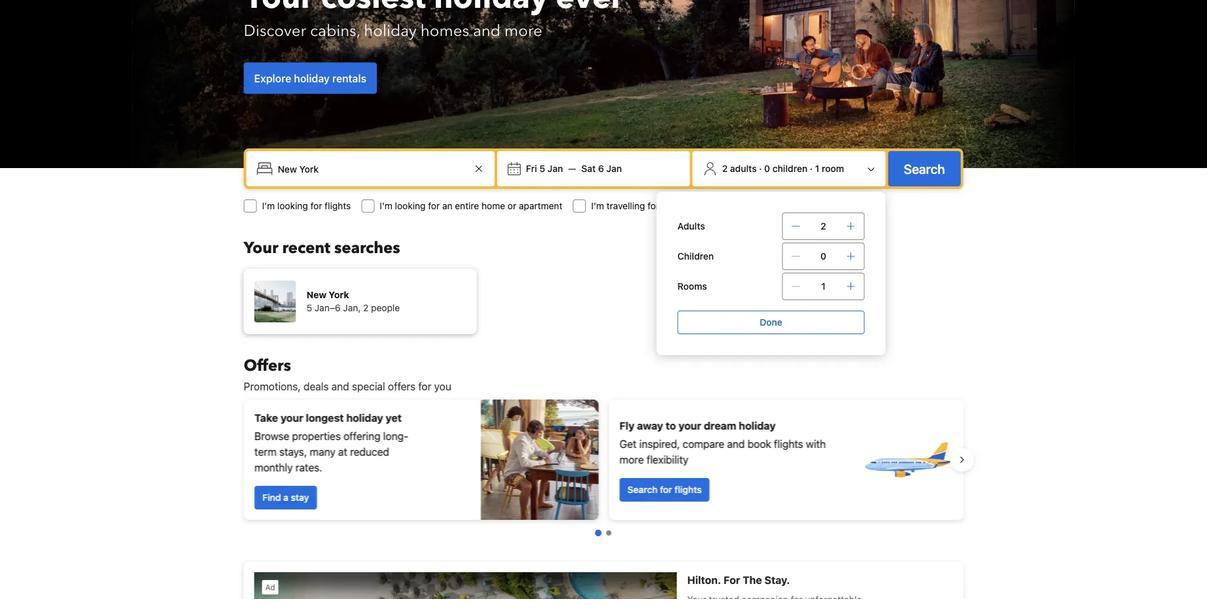 Task type: locate. For each thing, give the bounding box(es) containing it.
1 jan from the left
[[548, 163, 563, 174]]

0 horizontal spatial i'm
[[380, 201, 393, 211]]

2 vertical spatial flights
[[675, 485, 702, 496]]

1
[[815, 163, 820, 174], [822, 281, 826, 292]]

0 vertical spatial more
[[505, 20, 543, 42]]

0 horizontal spatial ·
[[759, 163, 762, 174]]

1 horizontal spatial 2
[[722, 163, 728, 174]]

2 i'm from the left
[[592, 201, 604, 211]]

0 horizontal spatial flights
[[325, 201, 351, 211]]

promotions,
[[244, 381, 301, 393]]

rates.
[[295, 462, 322, 474]]

get
[[620, 438, 637, 451]]

find
[[262, 493, 281, 503]]

1 horizontal spatial ·
[[810, 163, 813, 174]]

adults
[[678, 221, 705, 232]]

2 jan from the left
[[607, 163, 622, 174]]

looking
[[277, 201, 308, 211], [395, 201, 426, 211]]

people
[[371, 303, 400, 314]]

at
[[338, 446, 347, 459]]

· right children
[[810, 163, 813, 174]]

recent
[[282, 237, 331, 259]]

1 horizontal spatial looking
[[395, 201, 426, 211]]

your
[[280, 412, 303, 425], [679, 420, 701, 432]]

looking right i'm
[[277, 201, 308, 211]]

2 down the room
[[821, 221, 827, 232]]

away
[[637, 420, 663, 432]]

1 looking from the left
[[277, 201, 308, 211]]

2 inside new york 5 jan–6 jan, 2 people
[[363, 303, 369, 314]]

flights up your recent searches
[[325, 201, 351, 211]]

0
[[765, 163, 771, 174], [821, 251, 827, 262]]

and inside offers promotions, deals and special offers for you
[[332, 381, 349, 393]]

jan,
[[343, 303, 361, 314]]

more
[[505, 20, 543, 42], [620, 454, 644, 466]]

1 vertical spatial 2
[[821, 221, 827, 232]]

and right homes
[[473, 20, 501, 42]]

2 right the jan,
[[363, 303, 369, 314]]

1 vertical spatial more
[[620, 454, 644, 466]]

0 horizontal spatial 5
[[307, 303, 312, 314]]

0 horizontal spatial 1
[[815, 163, 820, 174]]

1 horizontal spatial more
[[620, 454, 644, 466]]

0 horizontal spatial 0
[[765, 163, 771, 174]]

find a stay
[[262, 493, 309, 503]]

offers
[[388, 381, 416, 393]]

i'm looking for an entire home or apartment
[[380, 201, 563, 211]]

for left an
[[428, 201, 440, 211]]

search for search for flights
[[627, 485, 658, 496]]

2 for 2 adults · 0 children · 1 room
[[722, 163, 728, 174]]

flights left with
[[774, 438, 803, 451]]

looking left an
[[395, 201, 426, 211]]

1 · from the left
[[759, 163, 762, 174]]

0 horizontal spatial 2
[[363, 303, 369, 314]]

your inside fly away to your dream holiday get inspired, compare and book flights with more flexibility
[[679, 420, 701, 432]]

0 vertical spatial 5
[[540, 163, 545, 174]]

2 · from the left
[[810, 163, 813, 174]]

jan
[[548, 163, 563, 174], [607, 163, 622, 174]]

0 horizontal spatial and
[[332, 381, 349, 393]]

· right adults
[[759, 163, 762, 174]]

2 vertical spatial and
[[727, 438, 745, 451]]

explore holiday rentals link
[[244, 63, 377, 94]]

0 horizontal spatial more
[[505, 20, 543, 42]]

your right to
[[679, 420, 701, 432]]

cabins,
[[310, 20, 360, 42]]

fly away to your dream holiday image
[[862, 414, 953, 506]]

1 horizontal spatial and
[[473, 20, 501, 42]]

sat 6 jan button
[[576, 157, 627, 181]]

0 horizontal spatial search
[[627, 485, 658, 496]]

1 up done button
[[822, 281, 826, 292]]

jan right the 6
[[607, 163, 622, 174]]

0 horizontal spatial your
[[280, 412, 303, 425]]

5
[[540, 163, 545, 174], [307, 303, 312, 314]]

0 vertical spatial 1
[[815, 163, 820, 174]]

1 vertical spatial and
[[332, 381, 349, 393]]

searches
[[334, 237, 400, 259]]

holiday up offering on the left bottom
[[346, 412, 383, 425]]

offering
[[343, 430, 380, 443]]

for up your recent searches
[[311, 201, 322, 211]]

yet
[[386, 412, 402, 425]]

for left work
[[648, 201, 660, 211]]

holiday
[[364, 20, 417, 42], [294, 72, 330, 84], [346, 412, 383, 425], [739, 420, 776, 432]]

for inside offers promotions, deals and special offers for you
[[419, 381, 432, 393]]

2 horizontal spatial 2
[[821, 221, 827, 232]]

search inside offers main content
[[627, 485, 658, 496]]

0 horizontal spatial looking
[[277, 201, 308, 211]]

1 horizontal spatial 1
[[822, 281, 826, 292]]

1 inside button
[[815, 163, 820, 174]]

done button
[[678, 311, 865, 334]]

1 vertical spatial 5
[[307, 303, 312, 314]]

more inside fly away to your dream holiday get inspired, compare and book flights with more flexibility
[[620, 454, 644, 466]]

·
[[759, 163, 762, 174], [810, 163, 813, 174]]

and left book
[[727, 438, 745, 451]]

take your longest holiday yet image
[[481, 400, 599, 520]]

1 horizontal spatial flights
[[675, 485, 702, 496]]

search button
[[889, 151, 961, 187]]

1 vertical spatial 0
[[821, 251, 827, 262]]

0 horizontal spatial jan
[[548, 163, 563, 174]]

search for search
[[904, 161, 946, 176]]

your right 'take'
[[280, 412, 303, 425]]

children
[[678, 251, 714, 262]]

2 left adults
[[722, 163, 728, 174]]

and right deals
[[332, 381, 349, 393]]

1 left the room
[[815, 163, 820, 174]]

take your longest holiday yet browse properties offering long- term stays, many at reduced monthly rates.
[[254, 412, 408, 474]]

2 horizontal spatial and
[[727, 438, 745, 451]]

an
[[442, 201, 453, 211]]

fri 5 jan — sat 6 jan
[[526, 163, 622, 174]]

holiday up book
[[739, 420, 776, 432]]

i'm for i'm travelling for work
[[592, 201, 604, 211]]

progress bar
[[595, 530, 612, 537]]

and
[[473, 20, 501, 42], [332, 381, 349, 393], [727, 438, 745, 451]]

for for flights
[[311, 201, 322, 211]]

flights
[[325, 201, 351, 211], [774, 438, 803, 451], [675, 485, 702, 496]]

rentals
[[332, 72, 367, 84]]

2 adults · 0 children · 1 room button
[[698, 156, 881, 181]]

inspired,
[[639, 438, 680, 451]]

1 vertical spatial search
[[627, 485, 658, 496]]

i'm left 'travelling'
[[592, 201, 604, 211]]

2 horizontal spatial flights
[[774, 438, 803, 451]]

search
[[904, 161, 946, 176], [627, 485, 658, 496]]

to
[[666, 420, 676, 432]]

holiday inside take your longest holiday yet browse properties offering long- term stays, many at reduced monthly rates.
[[346, 412, 383, 425]]

1 i'm from the left
[[380, 201, 393, 211]]

5 right fri
[[540, 163, 545, 174]]

search inside button
[[904, 161, 946, 176]]

1 horizontal spatial 5
[[540, 163, 545, 174]]

or
[[508, 201, 517, 211]]

0 vertical spatial 2
[[722, 163, 728, 174]]

room
[[822, 163, 845, 174]]

search for flights link
[[620, 479, 710, 502]]

and inside fly away to your dream holiday get inspired, compare and book flights with more flexibility
[[727, 438, 745, 451]]

for for work
[[648, 201, 660, 211]]

flights down the flexibility
[[675, 485, 702, 496]]

2 vertical spatial 2
[[363, 303, 369, 314]]

5 down new
[[307, 303, 312, 314]]

1 horizontal spatial search
[[904, 161, 946, 176]]

jan left '—' in the left of the page
[[548, 163, 563, 174]]

1 vertical spatial flights
[[774, 438, 803, 451]]

0 vertical spatial 0
[[765, 163, 771, 174]]

sat
[[582, 163, 596, 174]]

for inside region
[[660, 485, 672, 496]]

region
[[233, 395, 974, 526]]

browse
[[254, 430, 289, 443]]

1 horizontal spatial your
[[679, 420, 701, 432]]

i'm
[[380, 201, 393, 211], [592, 201, 604, 211]]

for left "you"
[[419, 381, 432, 393]]

1 horizontal spatial i'm
[[592, 201, 604, 211]]

york
[[329, 290, 349, 300]]

0 vertical spatial search
[[904, 161, 946, 176]]

i'm down the where are you going? field at the left of the page
[[380, 201, 393, 211]]

2 inside button
[[722, 163, 728, 174]]

2
[[722, 163, 728, 174], [821, 221, 827, 232], [363, 303, 369, 314]]

1 horizontal spatial 0
[[821, 251, 827, 262]]

for down the flexibility
[[660, 485, 672, 496]]

a
[[283, 493, 288, 503]]

2 looking from the left
[[395, 201, 426, 211]]

you
[[434, 381, 452, 393]]

for for an
[[428, 201, 440, 211]]

jan–6
[[315, 303, 341, 314]]

for
[[311, 201, 322, 211], [428, 201, 440, 211], [648, 201, 660, 211], [419, 381, 432, 393], [660, 485, 672, 496]]

1 horizontal spatial jan
[[607, 163, 622, 174]]

find a stay link
[[254, 486, 317, 510]]



Task type: describe. For each thing, give the bounding box(es) containing it.
looking for i'm
[[277, 201, 308, 211]]

flights inside fly away to your dream holiday get inspired, compare and book flights with more flexibility
[[774, 438, 803, 451]]

dream
[[704, 420, 736, 432]]

your
[[244, 237, 279, 259]]

holiday left rentals at the top
[[294, 72, 330, 84]]

search for flights
[[627, 485, 702, 496]]

many
[[310, 446, 335, 459]]

fri 5 jan button
[[521, 157, 569, 181]]

0 vertical spatial flights
[[325, 201, 351, 211]]

properties
[[292, 430, 341, 443]]

explore
[[254, 72, 291, 84]]

2 adults · 0 children · 1 room
[[722, 163, 845, 174]]

progress bar inside offers main content
[[595, 530, 612, 537]]

holiday inside fly away to your dream holiday get inspired, compare and book flights with more flexibility
[[739, 420, 776, 432]]

monthly
[[254, 462, 293, 474]]

holiday left homes
[[364, 20, 417, 42]]

adults
[[730, 163, 757, 174]]

reduced
[[350, 446, 389, 459]]

your recent searches
[[244, 237, 400, 259]]

fly
[[620, 420, 635, 432]]

with
[[806, 438, 826, 451]]

discover
[[244, 20, 306, 42]]

1 vertical spatial 1
[[822, 281, 826, 292]]

Where are you going? field
[[273, 157, 471, 181]]

i'm travelling for work
[[592, 201, 683, 211]]

home
[[482, 201, 505, 211]]

looking for i'm
[[395, 201, 426, 211]]

offers
[[244, 355, 291, 377]]

apartment
[[519, 201, 563, 211]]

stays,
[[279, 446, 307, 459]]

special
[[352, 381, 385, 393]]

6
[[598, 163, 604, 174]]

0 inside button
[[765, 163, 771, 174]]

i'm
[[262, 201, 275, 211]]

new york 5 jan–6 jan, 2 people
[[307, 290, 400, 314]]

term
[[254, 446, 276, 459]]

take
[[254, 412, 278, 425]]

i'm for i'm looking for an entire home or apartment
[[380, 201, 393, 211]]

deals
[[304, 381, 329, 393]]

stay
[[291, 493, 309, 503]]

homes
[[421, 20, 469, 42]]

new
[[307, 290, 327, 300]]

0 vertical spatial and
[[473, 20, 501, 42]]

children
[[773, 163, 808, 174]]

5 inside new york 5 jan–6 jan, 2 people
[[307, 303, 312, 314]]

explore holiday rentals
[[254, 72, 367, 84]]

entire
[[455, 201, 479, 211]]

2 for 2
[[821, 221, 827, 232]]

offers main content
[[233, 355, 974, 600]]

region containing take your longest holiday yet
[[233, 395, 974, 526]]

fri
[[526, 163, 537, 174]]

long-
[[383, 430, 408, 443]]

your inside take your longest holiday yet browse properties offering long- term stays, many at reduced monthly rates.
[[280, 412, 303, 425]]

flexibility
[[647, 454, 688, 466]]

work
[[662, 201, 683, 211]]

offers promotions, deals and special offers for you
[[244, 355, 452, 393]]

travelling
[[607, 201, 645, 211]]

—
[[569, 163, 576, 174]]

compare
[[683, 438, 724, 451]]

fly away to your dream holiday get inspired, compare and book flights with more flexibility
[[620, 420, 826, 466]]

done
[[760, 317, 783, 328]]

book
[[748, 438, 771, 451]]

longest
[[306, 412, 344, 425]]

rooms
[[678, 281, 708, 292]]

i'm looking for flights
[[262, 201, 351, 211]]

discover cabins, holiday homes and more
[[244, 20, 543, 42]]



Task type: vqa. For each thing, say whether or not it's contained in the screenshot.
18 checkbox
no



